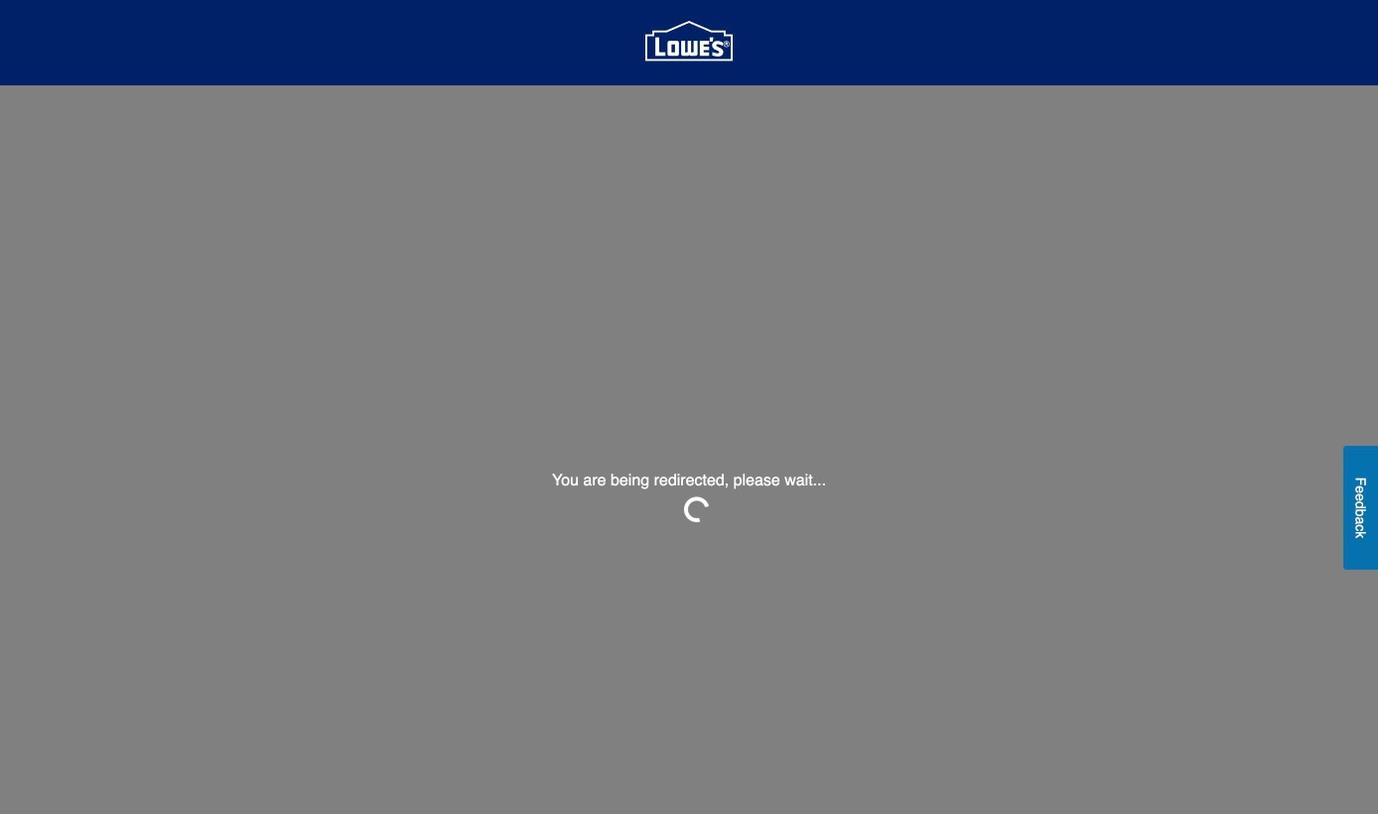 Task type: locate. For each thing, give the bounding box(es) containing it.
main content
[[0, 85, 1379, 815]]



Task type: describe. For each thing, give the bounding box(es) containing it.
lowe's home improvement logo image
[[646, 0, 733, 86]]



Task type: vqa. For each thing, say whether or not it's contained in the screenshot.
ID on the left bottom of the page
no



